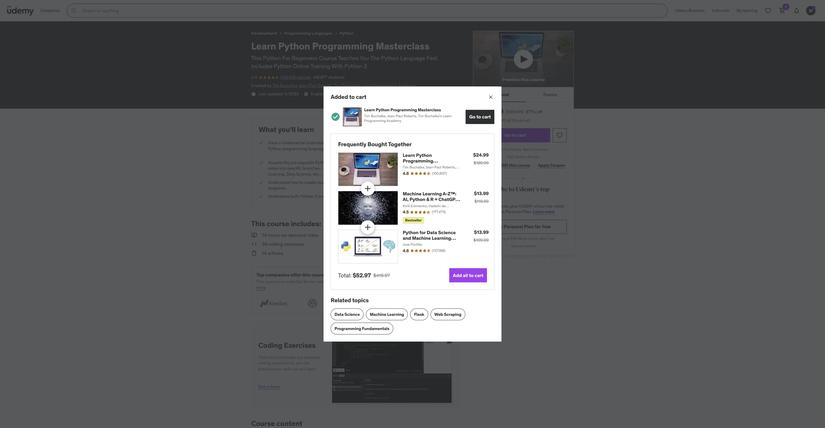 Task type: locate. For each thing, give the bounding box(es) containing it.
0 vertical spatial 3
[[364, 63, 367, 70]]

0 horizontal spatial data
[[286, 172, 295, 177]]

oriented
[[412, 160, 428, 165]]

1 have from the left
[[268, 140, 278, 146]]

0 horizontal spatial ,
[[297, 83, 298, 88]]

you right so
[[296, 361, 302, 366]]

understanding up language.
[[306, 140, 333, 146]]

jean- right buchalka,
[[387, 114, 396, 118]]

can
[[303, 361, 310, 366]]

0 vertical spatial learn more
[[533, 209, 555, 215]]

our right the 11,000+
[[539, 204, 545, 209]]

academy inside learn python programming masterclass tim buchalka, jean-paul roberts, tim buchalka's learn programming academy
[[387, 119, 401, 123]]

1 vertical spatial science
[[345, 312, 360, 318]]

worldwide.
[[416, 280, 436, 285]]

science up (137,189)
[[438, 230, 456, 236]]

try personal plan for free link
[[480, 220, 567, 234]]

their
[[333, 272, 343, 278]]

created
[[251, 83, 266, 88]]

learn inside learn python programming masterclass this python for beginners course teaches you the python language  fast. includes python online training with python 3
[[251, 40, 276, 52]]

volkswagen image
[[306, 298, 319, 310]]

small image
[[251, 232, 257, 239], [359, 232, 365, 239], [251, 250, 257, 257]]

2 vertical spatial learning
[[387, 312, 404, 318]]

cart left left
[[482, 114, 491, 120]]

this up includes
[[251, 55, 262, 62]]

1 horizontal spatial by
[[389, 280, 393, 285]]

top
[[256, 272, 264, 278]]

from
[[394, 180, 403, 185]]

exercises inside this course includes our updated coding exercises so you can practice your skills as you learn.
[[272, 361, 289, 366]]

programming down buchalka,
[[364, 119, 386, 123]]

0 horizontal spatial buchalka's
[[341, 83, 361, 88]]

1 horizontal spatial have
[[368, 140, 378, 146]]

a
[[279, 140, 281, 146], [267, 385, 269, 390]]

$13.99
[[474, 191, 489, 197], [474, 229, 489, 235]]

this for this course includes our updated coding exercises so you can practice your skills as you learn.
[[258, 355, 266, 361]]

last updated 11/2023
[[258, 91, 299, 97]]

add inside button
[[453, 273, 462, 279]]

the inside add the python object-oriented programming (oop) skills to your résumé.
[[377, 160, 383, 165]]

programming inside learn python programming masterclass this python for beginners course teaches you the python language  fast. includes python online training with python 3
[[312, 40, 374, 52]]

machine right the - on the top left
[[324, 166, 339, 171]]

add for add the python object-oriented programming (oop) skills to your résumé.
[[368, 160, 376, 165]]

skills inside add the python object-oriented programming (oop) skills to your résumé.
[[406, 166, 416, 171]]

0 vertical spatial $189.99
[[506, 109, 523, 115]]

learning inside machine learning a-z™: ai, python & r + chatgpt bonus [2023]
[[423, 191, 442, 197]]

2 $13.99 from the top
[[474, 229, 489, 235]]

science inside the python for data science and machine learning bootcamp
[[438, 230, 456, 236]]

0 horizontal spatial 419,677 students
[[51, 10, 82, 16]]

1 horizontal spatial science
[[438, 230, 456, 236]]

1 vertical spatial learn more link
[[256, 280, 447, 291]]

2 horizontal spatial data
[[427, 230, 437, 236]]

buchalka's for roberts,
[[425, 114, 442, 118]]

your left own
[[317, 180, 325, 185]]

1 vertical spatial students
[[328, 75, 345, 80]]

the inside have the skills and understanding of python to confidently apply for python programming jobs.
[[378, 140, 385, 146]]

for
[[282, 55, 290, 62]]

1 horizontal spatial understanding
[[404, 140, 431, 146]]

to up "money-"
[[512, 132, 516, 138]]

0 vertical spatial xsmall image
[[359, 140, 363, 146]]

1 vertical spatial 3
[[486, 118, 489, 123]]

experienced
[[404, 180, 426, 185]]

learning,
[[268, 172, 285, 177]]

together
[[388, 141, 412, 148]]

jose portilla
[[403, 243, 422, 247]]

this for this course was selected for our collection of top-rated courses trusted by businesses worldwide.
[[256, 280, 264, 285]]

buchalka's inside learn python programming masterclass tim buchalka, jean-paul roberts, tim buchalka's learn programming academy
[[425, 114, 442, 118]]

your down 'oriented'
[[421, 166, 429, 171]]

video
[[307, 233, 319, 239]]

xsmall image
[[278, 31, 283, 36], [334, 31, 339, 36], [251, 92, 256, 97], [259, 140, 263, 146], [359, 160, 363, 166], [259, 180, 263, 186], [359, 180, 363, 186], [259, 194, 263, 200]]

into
[[279, 166, 286, 171]]

completion
[[398, 251, 422, 257]]

$189.99 up 3 days left at this price! at the top of page
[[506, 109, 523, 115]]

34
[[262, 242, 267, 248]]

1 horizontal spatial paul
[[396, 114, 403, 118]]

personal down plus
[[506, 209, 522, 215]]

1 horizontal spatial ,
[[332, 83, 333, 88]]

on-
[[281, 233, 289, 239]]

businesses
[[394, 280, 415, 285]]

$24.99 for $24.99 $189.99 87% off
[[480, 107, 504, 116]]

and inside have the skills and understanding of python to confidently apply for python programming jobs.
[[396, 140, 403, 146]]

data down specific
[[286, 172, 295, 177]]

science inside data science link
[[345, 312, 360, 318]]

courses down "subscribe"
[[480, 194, 502, 201]]

own
[[326, 180, 334, 185]]

articles
[[268, 251, 283, 257]]

the up confidently
[[378, 140, 385, 146]]

day
[[504, 147, 510, 152]]

our down top companies offer this course to their employees
[[310, 280, 316, 285]]

beginners
[[292, 55, 318, 62]]

1 vertical spatial exercises
[[272, 361, 289, 366]]

$189.99 left gift
[[474, 160, 489, 166]]

programming inside have a fundamental understanding of the python programming language.
[[282, 146, 307, 151]]

xsmall image for learn python from experienced professional software developers.
[[359, 180, 363, 186]]

small image
[[251, 241, 257, 248], [359, 241, 365, 248], [359, 250, 365, 257]]

machine inside machine learning a-z™: ai, python & r + chatgpt bonus [2023]
[[403, 191, 422, 197]]

course up the training
[[319, 55, 337, 62]]

professional
[[427, 180, 450, 185]]

programming down fundamental
[[282, 146, 307, 151]]

0 vertical spatial $13.99
[[474, 191, 489, 197]]

you right as
[[299, 367, 306, 372]]

eventbrite image
[[420, 298, 454, 310]]

updated inside this course includes our updated coding exercises so you can practice your skills as you learn.
[[304, 355, 319, 361]]

2 programming from the left
[[426, 146, 451, 151]]

1 , from the left
[[297, 83, 298, 88]]

more right 13 on the left top of the page
[[383, 91, 393, 97]]

xsmall image for understand how to create your own python programs.
[[259, 180, 263, 186]]

skills down so
[[283, 367, 293, 372]]

1 vertical spatial course
[[251, 420, 275, 429]]

0 vertical spatial go to cart
[[469, 114, 491, 120]]

more for top companies offer this course to their employees
[[256, 285, 266, 291]]

to inside subscribe to udemy's top courses
[[509, 186, 515, 193]]

understand inside understand how to create your own python programs.
[[268, 180, 290, 185]]

academy for learn python programming masterclass tim buchalka, jean-paul roberts, tim buchalka's learn programming academy
[[387, 119, 401, 123]]

bought
[[368, 141, 387, 148]]

tab list
[[473, 88, 574, 102]]

2 horizontal spatial your
[[421, 166, 429, 171]]

0 vertical spatial (100,615
[[18, 10, 33, 16]]

learn inside learn python from experienced professional software developers.
[[368, 180, 379, 185]]

plan.
[[523, 209, 532, 215]]

learn more up free
[[533, 209, 555, 215]]

a right see
[[267, 385, 269, 390]]

1 horizontal spatial rated
[[554, 204, 564, 209]]

coupon
[[550, 163, 565, 168]]

personal inside personal "button"
[[490, 92, 509, 97]]

apply coupon
[[538, 163, 565, 168]]

0 vertical spatial your
[[421, 166, 429, 171]]

the down jobs.
[[377, 160, 383, 165]]

this
[[521, 77, 529, 82], [512, 118, 518, 123], [509, 163, 516, 168], [488, 204, 495, 209], [302, 272, 311, 278]]

wishlist image
[[556, 132, 563, 139]]

1 vertical spatial at
[[507, 237, 510, 241]]

course inside this course includes our updated coding exercises so you can practice your skills as you learn.
[[267, 355, 280, 361]]

tim left buchalka,
[[364, 114, 370, 118]]

1 programming from the left
[[282, 146, 307, 151]]

1 vertical spatial a
[[267, 385, 269, 390]]

, up closed captions "image" on the left top of the page
[[332, 83, 333, 88]]

machine
[[324, 166, 339, 171], [403, 191, 422, 197], [412, 235, 431, 241], [370, 312, 386, 318]]

you
[[360, 55, 369, 62]]

1 vertical spatial go to cart
[[504, 132, 526, 138]]

to right all
[[469, 273, 474, 279]]

to left "udemy's"
[[509, 186, 515, 193]]

1 understand from the top
[[268, 180, 290, 185]]

$24.99 $189.99
[[473, 152, 489, 166]]

add down jobs.
[[368, 160, 376, 165]]

1 vertical spatial add
[[453, 273, 462, 279]]

1 horizontal spatial courses
[[480, 194, 502, 201]]

0 vertical spatial learn python programming masterclass
[[5, 3, 95, 9]]

1 vertical spatial (100,615 ratings)
[[280, 75, 311, 80]]

3 down "you"
[[364, 63, 367, 70]]

exercises down includes
[[272, 361, 289, 366]]

learning inside machine learning link
[[387, 312, 404, 318]]

1 vertical spatial (100,615
[[280, 75, 296, 80]]

for down top companies offer this course to their employees
[[304, 280, 309, 285]]

a inside have a fundamental understanding of the python programming language.
[[279, 140, 281, 146]]

tim
[[272, 83, 279, 88], [334, 83, 340, 88], [364, 114, 370, 118], [418, 114, 424, 118]]

1 horizontal spatial more
[[383, 91, 393, 97]]

1 vertical spatial understand
[[268, 194, 290, 199]]

$13.99 $119.99
[[474, 191, 489, 204]]

english, arabic
[[336, 91, 364, 97]]

coding
[[269, 242, 283, 248], [258, 361, 271, 366]]

coding up practice
[[258, 361, 271, 366]]

frequently bought together
[[338, 141, 412, 148]]

submit search image
[[71, 7, 78, 14]]

subscribe
[[480, 186, 508, 193]]

coding
[[258, 341, 282, 351]]

programming down jobs.
[[368, 166, 393, 171]]

0 horizontal spatial courses
[[359, 280, 374, 285]]

at right left
[[507, 118, 511, 123]]

learn python programming masterclass inside added to cart dialog
[[403, 152, 433, 170]]

course up teams
[[530, 77, 545, 82]]

1 horizontal spatial go to cart
[[504, 132, 526, 138]]

money-
[[511, 147, 523, 152]]

top- down total:
[[340, 280, 348, 285]]

2 vertical spatial personal
[[504, 224, 523, 230]]

2 understanding from the left
[[404, 140, 431, 146]]

1 $13.99 from the top
[[474, 191, 489, 197]]

your inside this course includes our updated coding exercises so you can practice your skills as you learn.
[[274, 367, 282, 372]]

0 vertical spatial courses
[[480, 194, 502, 201]]

machine down netapp image
[[370, 312, 386, 318]]

by right "created"
[[267, 83, 271, 88]]

have down what
[[268, 140, 278, 146]]

full
[[508, 155, 513, 159]]

0 vertical spatial a
[[279, 140, 281, 146]]

data science link
[[331, 309, 364, 321]]

includes
[[251, 63, 272, 70]]

2 understand from the top
[[268, 194, 290, 199]]

xsmall image left bought
[[359, 140, 363, 146]]

have inside have the skills and understanding of python to confidently apply for python programming jobs.
[[368, 140, 378, 146]]

the for have the skills and understanding of python to confidently apply for python programming jobs.
[[378, 140, 385, 146]]

python
[[18, 3, 35, 9], [340, 31, 354, 36], [278, 40, 310, 52], [263, 55, 281, 62], [381, 55, 399, 62], [274, 63, 292, 70], [345, 63, 362, 70], [376, 107, 390, 113], [436, 140, 450, 146], [268, 146, 281, 151], [412, 146, 425, 151], [416, 152, 432, 158], [315, 160, 329, 165], [384, 160, 397, 165], [335, 180, 348, 185], [380, 180, 393, 185], [300, 194, 314, 199], [326, 194, 339, 199], [410, 197, 425, 203], [403, 230, 419, 236]]

exercises down demand
[[284, 242, 304, 248]]

to right added
[[349, 93, 355, 101]]

xsmall image for last updated 11/2023
[[251, 92, 256, 97]]

personal up $16.58
[[504, 224, 523, 230]]

2 horizontal spatial our
[[539, 204, 545, 209]]

guarantee
[[532, 147, 549, 152]]

0 vertical spatial more
[[383, 91, 393, 97]]

personal down preview
[[490, 92, 509, 97]]

$24.99 up share
[[473, 152, 489, 158]]

programming inside add the python object-oriented programming (oop) skills to your résumé.
[[368, 166, 393, 171]]

box image
[[335, 298, 354, 310]]

1 horizontal spatial 419,677
[[313, 75, 327, 80]]

understand for understand how to create your own python programs.
[[268, 180, 290, 185]]

résumé.
[[430, 166, 445, 171]]

collection
[[317, 280, 335, 285]]

this inside this course includes our updated coding exercises so you can practice your skills as you learn.
[[258, 355, 266, 361]]

add inside add the python object-oriented programming (oop) skills to your résumé.
[[368, 160, 376, 165]]

buchalka's up english, arabic
[[341, 83, 361, 88]]

1 horizontal spatial add
[[453, 273, 462, 279]]

downloadable
[[375, 233, 404, 239]]

xsmall image
[[359, 140, 363, 146], [259, 160, 263, 166]]

$13.99 up '$109.99'
[[474, 229, 489, 235]]

python inside have a fundamental understanding of the python programming language.
[[268, 146, 281, 151]]

,
[[297, 83, 298, 88], [332, 83, 333, 88]]

learn more link for subscribe to udemy's top courses
[[533, 209, 555, 215]]

this inside button
[[521, 77, 529, 82]]

1 vertical spatial you
[[299, 367, 306, 372]]

skills inside 'acquire the pre-requisite python skills to move into specific branches - machine learning, data science,  etc..'
[[330, 160, 339, 165]]

go to cart up "money-"
[[504, 132, 526, 138]]

1 vertical spatial access
[[369, 242, 384, 248]]

0 horizontal spatial by
[[267, 83, 271, 88]]

0 vertical spatial $24.99
[[480, 107, 504, 116]]

74 hours on-demand video
[[262, 233, 319, 239]]

cart inside button
[[475, 273, 484, 279]]

0 horizontal spatial have
[[268, 140, 278, 146]]

419,677 left submit search "icon"
[[51, 10, 65, 16]]

and up jose
[[403, 235, 411, 241]]

have the skills and understanding of python to confidently apply for python programming jobs.
[[368, 140, 451, 157]]

0 vertical spatial paul
[[309, 83, 317, 88]]

, up 11/2023
[[297, 83, 298, 88]]

1 horizontal spatial 3
[[486, 118, 489, 123]]

1 vertical spatial coding
[[258, 361, 271, 366]]

of inside get this course, plus 11,000+ of our top-rated courses, with personal plan.
[[535, 204, 538, 209]]

understanding
[[306, 140, 333, 146], [404, 140, 431, 146]]

this right offer
[[302, 272, 311, 278]]

to inside 'acquire the pre-requisite python skills to move into specific branches - machine learning, data science,  etc..'
[[340, 160, 344, 165]]

$24.99 inside added to cart dialog
[[473, 152, 489, 158]]

ratings) right "udemy" image
[[34, 10, 48, 16]]

$189.99 inside $24.99 $189.99 87% off
[[506, 109, 523, 115]]

to inside understand how to create your own python programs.
[[300, 180, 303, 185]]

$189.99 for $24.99 $189.99 87% off
[[506, 109, 523, 115]]

understanding inside have a fundamental understanding of the python programming language.
[[306, 140, 333, 146]]

as
[[294, 367, 298, 372]]

this
[[251, 55, 262, 62], [251, 220, 265, 229], [256, 280, 264, 285], [258, 355, 266, 361]]

personal button
[[473, 88, 526, 102]]

and up apply at the left
[[396, 140, 403, 146]]

or
[[522, 176, 525, 181]]

xsmall image for have
[[359, 140, 363, 146]]

$13.99 for machine learning a-z™: ai, python & r + chatgpt bonus [2023]
[[474, 191, 489, 197]]

subscribe to udemy's top courses
[[480, 186, 550, 201]]

go to cart button
[[466, 110, 494, 124], [480, 128, 550, 143]]

0 horizontal spatial access
[[369, 242, 384, 248]]

python inside the python for data science and machine learning bootcamp
[[403, 230, 419, 236]]

skills down object-
[[406, 166, 416, 171]]

on
[[386, 242, 391, 248]]

1 vertical spatial our
[[310, 280, 316, 285]]

python for data science and machine learning bootcamp
[[403, 230, 456, 247]]

starting
[[493, 237, 506, 241]]

programming up 13 on the left top of the page
[[373, 83, 397, 88]]

0 horizontal spatial learn more link
[[256, 280, 447, 291]]

learn more link down "employees" at the bottom left
[[256, 280, 447, 291]]

python inside understand how to create your own python programs.
[[335, 180, 348, 185]]

0 vertical spatial access
[[528, 155, 539, 159]]

learn more for top companies offer this course to their employees
[[256, 280, 447, 291]]

masterclass inside learn python programming masterclass this python for beginners course teaches you the python language  fast. includes python online training with python 3
[[376, 40, 430, 52]]

1 horizontal spatial (100,615 ratings)
[[280, 75, 311, 80]]

0 horizontal spatial 3
[[364, 63, 367, 70]]

$189.99 inside $24.99 $189.99
[[474, 160, 489, 166]]

learn more for subscribe to udemy's top courses
[[533, 209, 555, 215]]

xsmall image for have a fundamental understanding of the python programming language.
[[259, 140, 263, 146]]

$13.99 inside $13.99 $109.99
[[474, 229, 489, 235]]

0 vertical spatial science
[[438, 230, 456, 236]]

back
[[523, 147, 531, 152]]

learn more down "employees" at the bottom left
[[256, 280, 447, 291]]

0 vertical spatial course
[[319, 55, 337, 62]]

this for preview
[[521, 77, 529, 82]]

coding up the articles
[[269, 242, 283, 248]]

0 horizontal spatial understanding
[[306, 140, 333, 146]]

so
[[290, 361, 295, 366]]

the inside 'acquire the pre-requisite python skills to move into specific branches - machine learning, data science,  etc..'
[[283, 160, 289, 165]]

skills inside this course includes our updated coding exercises so you can practice your skills as you learn.
[[283, 367, 293, 372]]

access
[[528, 155, 539, 159], [369, 242, 384, 248]]

small image left on
[[359, 241, 365, 248]]

resources
[[406, 233, 426, 239]]

python inside learn python from experienced professional software developers.
[[380, 180, 393, 185]]

updated
[[267, 91, 283, 97], [304, 355, 319, 361]]

2 vertical spatial data
[[335, 312, 344, 318]]

2 have from the left
[[368, 140, 378, 146]]

this right preview
[[521, 77, 529, 82]]

coding inside this course includes our updated coding exercises so you can practice your skills as you learn.
[[258, 361, 271, 366]]

machine inside the python for data science and machine learning bootcamp
[[412, 235, 431, 241]]

2 horizontal spatial more
[[545, 209, 555, 215]]

you
[[296, 361, 302, 366], [299, 367, 306, 372]]

how
[[291, 180, 299, 185]]

3 right alarm "icon"
[[486, 118, 489, 123]]

skills inside have the skills and understanding of python to confidently apply for python programming jobs.
[[386, 140, 395, 146]]

programming down python link
[[312, 40, 374, 52]]

0 horizontal spatial science
[[345, 312, 360, 318]]

this for get
[[488, 204, 495, 209]]

go to cart inside added to cart dialog
[[469, 114, 491, 120]]

add all to cart button
[[449, 269, 487, 283]]

have for have a fundamental understanding of the python programming language.
[[268, 140, 278, 146]]

1 horizontal spatial go
[[504, 132, 511, 138]]

1 horizontal spatial learn python programming masterclass
[[403, 152, 433, 170]]

$24.99 up days
[[480, 107, 504, 116]]

1 horizontal spatial a
[[279, 140, 281, 146]]

2 vertical spatial your
[[274, 367, 282, 372]]

1 vertical spatial go
[[504, 132, 511, 138]]

what
[[259, 125, 277, 134]]

1 vertical spatial academy
[[387, 119, 401, 123]]

1 vertical spatial go to cart button
[[480, 128, 550, 143]]

small image for certificate of completion
[[359, 241, 365, 248]]

this inside get this course, plus 11,000+ of our top-rated courses, with personal plan.
[[488, 204, 495, 209]]

to right 'how'
[[300, 180, 303, 185]]

paul left roberts, on the top
[[396, 114, 403, 118]]

course down coding
[[267, 355, 280, 361]]

for right apply at the left
[[405, 146, 411, 151]]

rated inside get this course, plus 11,000+ of our top-rated courses, with personal plan.
[[554, 204, 564, 209]]

of left the frequently
[[334, 140, 338, 146]]

1 horizontal spatial students
[[328, 75, 345, 80]]

programming
[[282, 146, 307, 151], [426, 146, 451, 151]]

1 horizontal spatial buchalka's
[[425, 114, 442, 118]]

1 vertical spatial buchalka's
[[425, 114, 442, 118]]

0 horizontal spatial go
[[469, 114, 476, 120]]

this up practice
[[258, 355, 266, 361]]

the for acquire the pre-requisite python skills to move into specific branches - machine learning, data science,  etc..
[[283, 160, 289, 165]]

your
[[421, 166, 429, 171], [317, 180, 325, 185], [274, 367, 282, 372]]

learning inside the python for data science and machine learning bootcamp
[[432, 235, 451, 241]]

xsmall image left move
[[259, 160, 263, 166]]

1 vertical spatial 419,677
[[313, 75, 327, 80]]

to down 'oriented'
[[417, 166, 420, 171]]

understanding up learn python programming masterclass link
[[404, 140, 431, 146]]

course inside learn python programming masterclass this python for beginners course teaches you the python language  fast. includes python online training with python 3
[[319, 55, 337, 62]]

see a demo link
[[258, 380, 280, 390]]

0 horizontal spatial updated
[[267, 91, 283, 97]]

cart right all
[[475, 273, 484, 279]]

programming up 'résumé.'
[[426, 146, 451, 151]]

0 horizontal spatial top-
[[340, 280, 348, 285]]

starting at $16.58 per month after trial cancel anytime
[[493, 237, 554, 248]]

0 horizontal spatial course
[[251, 420, 275, 429]]

this up 74
[[251, 220, 265, 229]]

programming languages
[[284, 31, 333, 36]]

2 vertical spatial our
[[297, 355, 303, 361]]

course language image
[[304, 92, 308, 97]]

xsmall image for understand both python 2 and python 3.
[[259, 194, 263, 200]]

1 vertical spatial learning
[[432, 235, 451, 241]]

our right includes
[[297, 355, 303, 361]]

have inside have a fundamental understanding of the python programming language.
[[268, 140, 278, 146]]

course left "content" in the left bottom of the page
[[251, 420, 275, 429]]

$24.99
[[480, 107, 504, 116], [473, 152, 489, 158]]

share
[[482, 163, 493, 168]]

1 understanding from the left
[[306, 140, 333, 146]]

close modal image
[[488, 94, 494, 100]]

this down top
[[256, 280, 264, 285]]

online
[[293, 63, 309, 70]]

udemy image
[[7, 6, 34, 16]]

acquire the pre-requisite python skills to move into specific branches - machine learning, data science,  etc..
[[268, 160, 344, 177]]

1 horizontal spatial updated
[[304, 355, 319, 361]]

small image left 74
[[251, 232, 257, 239]]

access down back
[[528, 155, 539, 159]]

paul up english
[[309, 83, 317, 88]]

1 horizontal spatial 419,677 students
[[313, 75, 345, 80]]

0 vertical spatial data
[[286, 172, 295, 177]]

at left $16.58
[[507, 237, 510, 241]]

of inside have the skills and understanding of python to confidently apply for python programming jobs.
[[432, 140, 435, 146]]

1 vertical spatial $24.99
[[473, 152, 489, 158]]



Task type: vqa. For each thing, say whether or not it's contained in the screenshot.
so
yes



Task type: describe. For each thing, give the bounding box(es) containing it.
13
[[378, 91, 382, 97]]

and inside the python for data science and machine learning bootcamp
[[403, 235, 411, 241]]

python for data science and machine learning bootcamp link
[[403, 230, 456, 247]]

1 vertical spatial top-
[[340, 280, 348, 285]]

access inside "30-day money-back guarantee full lifetime access"
[[528, 155, 539, 159]]

programming left submit search "icon"
[[36, 3, 67, 9]]

0 vertical spatial coding
[[269, 242, 283, 248]]

what you'll learn
[[259, 125, 314, 134]]

$119.99
[[475, 199, 489, 204]]

small image left 14
[[251, 250, 257, 257]]

0 horizontal spatial (100,615 ratings)
[[18, 10, 48, 16]]

related
[[331, 297, 351, 304]]

1 horizontal spatial ratings)
[[297, 75, 311, 80]]

python inside learn python programming masterclass tim buchalka, jean-paul roberts, tim buchalka's learn programming academy
[[376, 107, 390, 113]]

training
[[310, 63, 330, 70]]

to up collection
[[328, 272, 332, 278]]

plan
[[524, 224, 534, 230]]

courses inside subscribe to udemy's top courses
[[480, 194, 502, 201]]

learning for machine learning a-z™: ai, python & r + chatgpt bonus [2023]
[[423, 191, 442, 197]]

get this course, plus 11,000+ of our top-rated courses, with personal plan.
[[480, 204, 564, 215]]

requisite
[[298, 160, 314, 165]]

74
[[262, 233, 267, 239]]

to inside have the skills and understanding of python to confidently apply for python programming jobs.
[[368, 146, 372, 151]]

top companies offer this course to their employees
[[256, 272, 368, 278]]

xsmall image for acquire
[[259, 160, 263, 166]]

pre-
[[290, 160, 298, 165]]

data inside 'acquire the pre-requisite python skills to move into specific branches - machine learning, data science,  etc..'
[[286, 172, 295, 177]]

roberts,
[[404, 114, 417, 118]]

$189.99 for $24.99 $189.99
[[474, 160, 489, 166]]

learn python from experienced professional software developers.
[[368, 180, 450, 191]]

masterclass inside learn python programming masterclass tim buchalka, jean-paul roberts, tim buchalka's learn programming academy
[[418, 107, 441, 113]]

data inside the python for data science and machine learning bootcamp
[[427, 230, 437, 236]]

see
[[258, 385, 266, 390]]

udemy
[[675, 8, 688, 13]]

object-
[[398, 160, 412, 165]]

alarm image
[[480, 118, 485, 123]]

4.5
[[403, 210, 409, 215]]

$109.99
[[474, 238, 489, 243]]

preview this course
[[502, 77, 545, 82]]

create
[[304, 180, 316, 185]]

flask
[[414, 312, 424, 318]]

this course includes:
[[251, 220, 321, 229]]

left
[[500, 118, 506, 123]]

your inside add the python object-oriented programming (oop) skills to your résumé.
[[421, 166, 429, 171]]

our inside this course includes our updated coding exercises so you can practice your skills as you learn.
[[297, 355, 303, 361]]

learn inside learn more
[[437, 280, 447, 285]]

software
[[368, 186, 384, 191]]

buchalka,
[[371, 114, 387, 118]]

go inside added to cart dialog
[[469, 114, 476, 120]]

understanding inside have the skills and understanding of python to confidently apply for python programming jobs.
[[404, 140, 431, 146]]

your inside understand how to create your own python programs.
[[317, 180, 325, 185]]

python link
[[340, 30, 354, 37]]

small image for 34 coding exercises
[[251, 232, 257, 239]]

gift this course link
[[499, 160, 532, 172]]

100607 reviews element
[[432, 171, 447, 176]]

xsmall image for add the python object-oriented programming (oop) skills to your résumé.
[[359, 160, 363, 166]]

0 vertical spatial jean-
[[299, 83, 309, 88]]

course up collection
[[312, 272, 327, 278]]

ai,
[[403, 197, 409, 203]]

course content
[[251, 420, 302, 429]]

cart down tim buchalka's learn programming academy link
[[356, 93, 366, 101]]

the inside have a fundamental understanding of the python programming language.
[[339, 140, 345, 146]]

3 inside learn python programming masterclass this python for beginners course teaches you the python language  fast. includes python online training with python 3
[[364, 63, 367, 70]]

you'll
[[278, 125, 296, 134]]

closed captions image
[[329, 92, 334, 97]]

0 horizontal spatial (100,615
[[18, 10, 33, 16]]

1 horizontal spatial data
[[335, 312, 344, 318]]

offer
[[291, 272, 301, 278]]

and left tv
[[408, 242, 415, 248]]

add for add all to cart
[[453, 273, 462, 279]]

tim right roberts, on the top
[[418, 114, 424, 118]]

(177,473)
[[432, 210, 446, 215]]

learn python programming masterclass image
[[343, 108, 362, 127]]

1 vertical spatial rated
[[348, 280, 358, 285]]

udemy's
[[516, 186, 539, 193]]

personal inside get this course, plus 11,000+ of our top-rated courses, with personal plan.
[[506, 209, 522, 215]]

month
[[528, 237, 539, 241]]

at inside starting at $16.58 per month after trial cancel anytime
[[507, 237, 510, 241]]

programming down have the skills and understanding of python to confidently apply for python programming jobs.
[[403, 158, 433, 164]]

preview this course button
[[473, 31, 574, 88]]

last
[[258, 91, 266, 97]]

scraping
[[444, 312, 461, 318]]

$24.99 for $24.99 $189.99
[[473, 152, 489, 158]]

jobs.
[[368, 152, 377, 157]]

understand for understand both python 2 and python 3.
[[268, 194, 290, 199]]

all
[[463, 273, 468, 279]]

0 vertical spatial you
[[296, 361, 302, 366]]

business
[[689, 8, 705, 13]]

for left free
[[535, 224, 541, 230]]

lifetime
[[514, 155, 527, 159]]

top
[[540, 186, 550, 193]]

this for gift
[[509, 163, 516, 168]]

english
[[311, 91, 324, 97]]

14 articles
[[262, 251, 283, 257]]

frequently
[[338, 141, 366, 148]]

small image for 14 articles
[[251, 241, 257, 248]]

fundamentals
[[362, 326, 390, 332]]

0 vertical spatial at
[[507, 118, 511, 123]]

0 horizontal spatial students
[[66, 10, 82, 16]]

jose
[[403, 243, 410, 247]]

the for add the python object-oriented programming (oop) skills to your résumé.
[[377, 160, 383, 165]]

[auto]
[[365, 91, 376, 97]]

paul inside learn python programming masterclass tim buchalka, jean-paul roberts, tim buchalka's learn programming academy
[[396, 114, 403, 118]]

web
[[434, 312, 443, 318]]

a for have
[[279, 140, 281, 146]]

gift
[[501, 163, 508, 168]]

a for see
[[267, 385, 269, 390]]

with
[[497, 209, 505, 215]]

course up hours
[[267, 220, 289, 229]]

and right 2
[[318, 194, 325, 199]]

$13.99 for python for data science and machine learning bootcamp
[[474, 229, 489, 235]]

acquire
[[268, 160, 282, 165]]

have for have the skills and understanding of python to confidently apply for python programming jobs.
[[368, 140, 378, 146]]

python inside add the python object-oriented programming (oop) skills to your résumé.
[[384, 160, 397, 165]]

a-
[[443, 191, 448, 197]]

buchalka's for ,
[[341, 83, 361, 88]]

small image left certificate
[[359, 250, 365, 257]]

to inside add all to cart button
[[469, 273, 474, 279]]

(oop)
[[394, 166, 405, 171]]

preview
[[502, 77, 520, 82]]

netapp image
[[370, 298, 404, 310]]

machine learning a-z™: ai, python & r + chatgpt bonus [2023]
[[403, 191, 458, 208]]

go to cart button inside added to cart dialog
[[466, 110, 494, 124]]

after
[[540, 237, 547, 241]]

0 vertical spatial by
[[267, 83, 271, 88]]

0 horizontal spatial 419,677
[[51, 10, 65, 16]]

apply
[[394, 146, 404, 151]]

programming down data science link
[[335, 326, 361, 332]]

$419.97
[[373, 273, 390, 279]]

python inside machine learning a-z™: ai, python & r + chatgpt bonus [2023]
[[410, 197, 425, 203]]

cancel
[[511, 244, 522, 248]]

2 , from the left
[[332, 83, 333, 88]]

of inside have a fundamental understanding of the python programming language.
[[334, 140, 338, 146]]

top- inside get this course, plus 11,000+ of our top-rated courses, with personal plan.
[[546, 204, 554, 209]]

11/2023
[[284, 91, 299, 97]]

languages
[[312, 31, 333, 36]]

teams button
[[526, 88, 574, 102]]

1 vertical spatial by
[[389, 280, 393, 285]]

programming inside have the skills and understanding of python to confidently apply for python programming jobs.
[[426, 146, 451, 151]]

includes
[[281, 355, 296, 361]]

small image for access on mobile and tv
[[359, 232, 365, 239]]

jean-paul roberts link
[[299, 83, 332, 88]]

3.
[[340, 194, 344, 199]]

with
[[332, 63, 343, 70]]

0 vertical spatial exercises
[[284, 242, 304, 248]]

roberts
[[317, 83, 332, 88]]

instructor link
[[709, 4, 733, 18]]

tim up "last updated 11/2023"
[[272, 83, 279, 88]]

177473 reviews element
[[432, 210, 446, 215]]

language.
[[308, 146, 326, 151]]

course down the companies
[[265, 280, 277, 285]]

cart up "money-"
[[517, 132, 526, 138]]

academy for created by tim buchalka , jean-paul roberts , tim buchalka's learn programming academy
[[398, 83, 415, 88]]

our inside get this course, plus 11,000+ of our top-rated courses, with personal plan.
[[539, 204, 545, 209]]

apply
[[538, 163, 549, 168]]

learn inside learn python programming masterclass
[[403, 152, 415, 158]]

per
[[522, 237, 528, 241]]

instructor
[[712, 8, 730, 13]]

z™:
[[448, 191, 456, 197]]

machine inside 'acquire the pre-requisite python skills to move into specific branches - machine learning, data science,  etc..'
[[324, 166, 339, 171]]

course inside button
[[530, 77, 545, 82]]

bestseller
[[405, 218, 422, 223]]

this down $24.99 $189.99 87% off
[[512, 118, 518, 123]]

more for subscribe to udemy's top courses
[[545, 209, 555, 215]]

course down the lifetime
[[517, 163, 530, 168]]

added to cart dialog
[[324, 87, 502, 342]]

nasdaq image
[[256, 298, 290, 310]]

137189 reviews element
[[432, 249, 446, 254]]

learn more link for top companies offer this course to their employees
[[256, 280, 447, 291]]

of down access on mobile and tv
[[393, 251, 397, 257]]

for inside have the skills and understanding of python to confidently apply for python programming jobs.
[[405, 146, 411, 151]]

for inside the python for data science and machine learning bootcamp
[[420, 230, 426, 236]]

jean- inside learn python programming masterclass tim buchalka, jean-paul roberts, tim buchalka's learn programming academy
[[387, 114, 396, 118]]

to left days
[[477, 114, 481, 120]]

1 horizontal spatial (100,615
[[280, 75, 296, 80]]

to inside add the python object-oriented programming (oop) skills to your résumé.
[[417, 166, 420, 171]]

programming up roberts, on the top
[[391, 107, 417, 113]]

personal inside 'try personal plan for free' link
[[504, 224, 523, 230]]

this for this course includes:
[[251, 220, 265, 229]]

add all to cart
[[453, 273, 484, 279]]

fast.
[[427, 55, 439, 62]]

python inside 'acquire the pre-requisite python skills to move into specific branches - machine learning, data science,  etc..'
[[315, 160, 329, 165]]

learning for machine learning
[[387, 312, 404, 318]]

tv
[[416, 242, 422, 248]]

price!
[[519, 118, 530, 123]]

0 horizontal spatial ratings)
[[34, 10, 48, 16]]

tim up closed captions "image" on the left top of the page
[[334, 83, 340, 88]]

tab list containing personal
[[473, 88, 574, 102]]

bootcamp
[[403, 241, 426, 247]]

this inside learn python programming masterclass this python for beginners course teaches you the python language  fast. includes python online training with python 3
[[251, 55, 262, 62]]

1 vertical spatial courses
[[359, 280, 374, 285]]

0 horizontal spatial paul
[[309, 83, 317, 88]]

mobile
[[392, 242, 406, 248]]

portilla
[[411, 243, 422, 247]]

of down their
[[336, 280, 339, 285]]

practice
[[258, 367, 273, 372]]

off
[[537, 109, 542, 115]]

programming fundamentals
[[335, 326, 390, 332]]

programming left languages
[[284, 31, 311, 36]]



